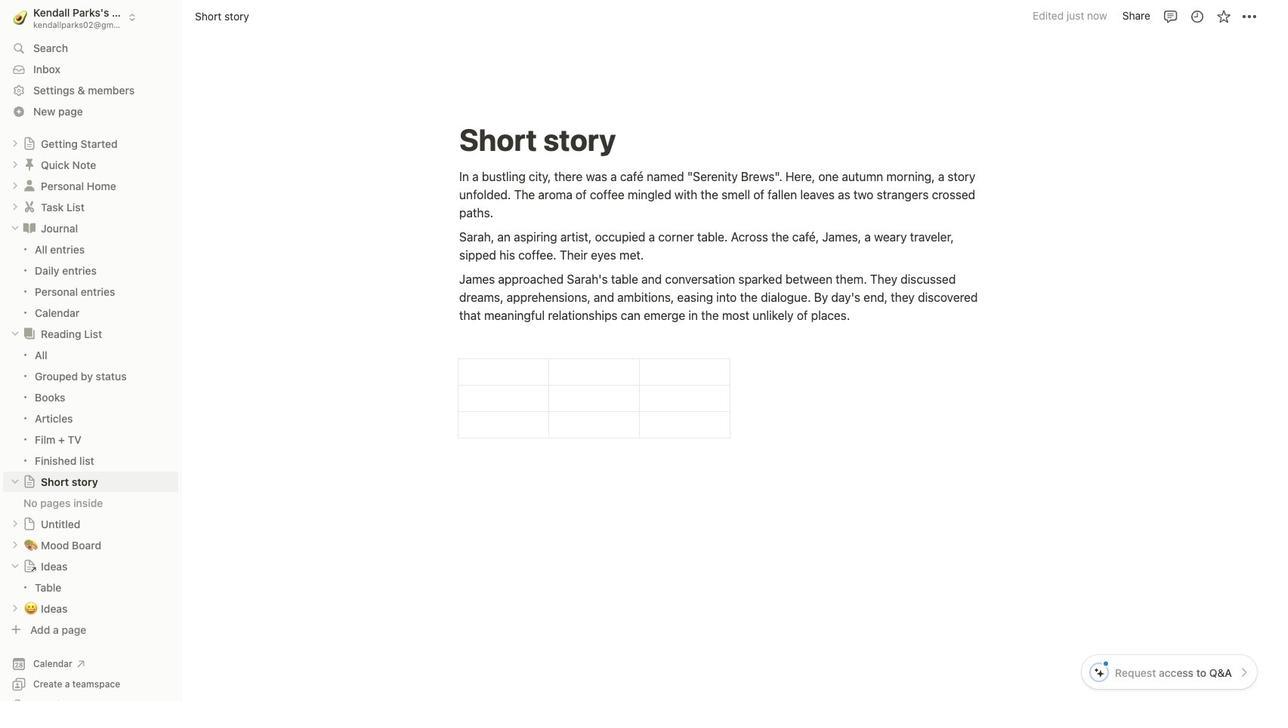 Task type: describe. For each thing, give the bounding box(es) containing it.
1 close image from the top
[[11, 478, 20, 487]]

updates image
[[1190, 9, 1205, 24]]

2 open image from the top
[[11, 203, 20, 212]]

3 open image from the top
[[11, 520, 20, 529]]

🥑 image
[[13, 8, 27, 27]]

comments image
[[1163, 9, 1178, 24]]

1 open image from the top
[[11, 139, 20, 148]]

2 close image from the top
[[11, 330, 20, 339]]

favorite image
[[1216, 9, 1231, 24]]

4 open image from the top
[[11, 605, 20, 614]]

group for first close icon from the top of the page
[[0, 239, 181, 323]]

2 open image from the top
[[11, 182, 20, 191]]

3 open image from the top
[[11, 541, 20, 550]]



Task type: locate. For each thing, give the bounding box(es) containing it.
2 group from the top
[[0, 345, 181, 471]]

1 close image from the top
[[11, 224, 20, 233]]

1 group from the top
[[0, 239, 181, 323]]

0 vertical spatial open image
[[11, 160, 20, 169]]

open image
[[11, 139, 20, 148], [11, 182, 20, 191], [11, 541, 20, 550], [11, 605, 20, 614]]

open image
[[11, 160, 20, 169], [11, 203, 20, 212], [11, 520, 20, 529]]

group for second close icon from the top of the page
[[0, 345, 181, 471]]

😀 image
[[24, 600, 38, 617]]

0 vertical spatial close image
[[11, 224, 20, 233]]

1 vertical spatial close image
[[11, 330, 20, 339]]

group
[[0, 239, 181, 323], [0, 345, 181, 471]]

1 vertical spatial close image
[[11, 562, 20, 571]]

1 vertical spatial group
[[0, 345, 181, 471]]

🎨 image
[[24, 537, 38, 554]]

change page icon image
[[23, 137, 36, 151], [22, 157, 37, 172], [22, 179, 37, 194], [22, 200, 37, 215], [22, 221, 37, 236], [22, 327, 37, 342], [23, 475, 36, 489], [23, 518, 36, 531], [23, 560, 36, 574]]

close image
[[11, 478, 20, 487], [11, 562, 20, 571]]

0 vertical spatial close image
[[11, 478, 20, 487]]

1 vertical spatial open image
[[11, 203, 20, 212]]

2 close image from the top
[[11, 562, 20, 571]]

close image
[[11, 224, 20, 233], [11, 330, 20, 339]]

0 vertical spatial group
[[0, 239, 181, 323]]

2 vertical spatial open image
[[11, 520, 20, 529]]

1 open image from the top
[[11, 160, 20, 169]]



Task type: vqa. For each thing, say whether or not it's contained in the screenshot.
4th Open icon from the bottom
yes



